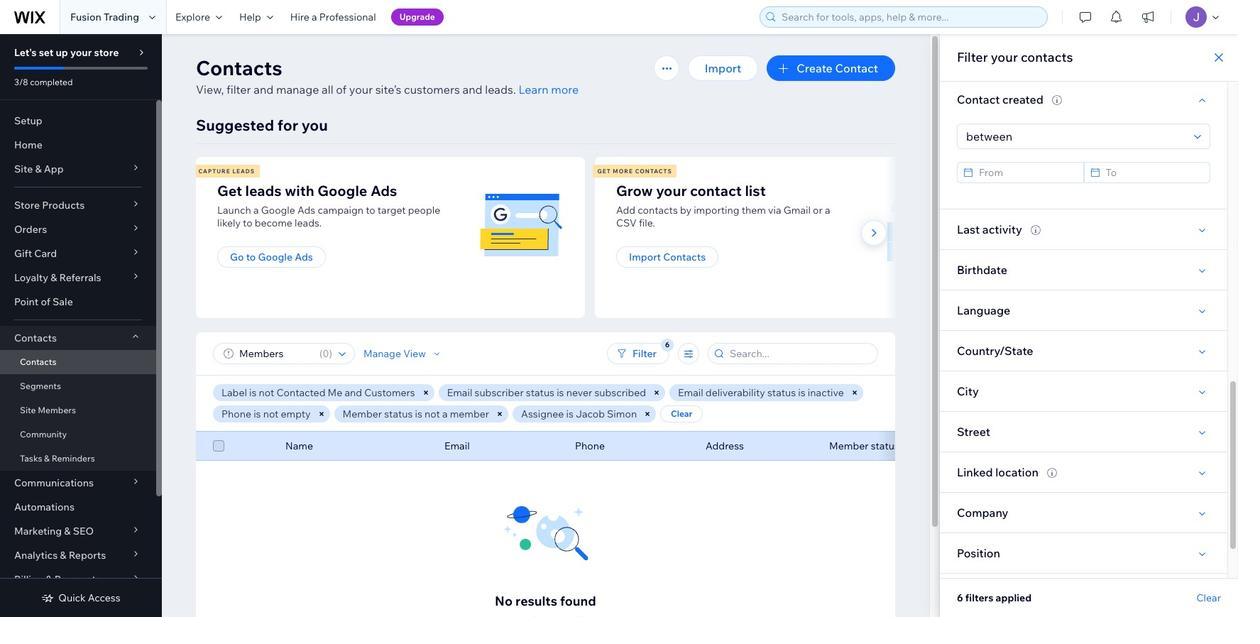 Task type: locate. For each thing, give the bounding box(es) containing it.
import inside button
[[705, 61, 742, 75]]

0 horizontal spatial phone
[[222, 408, 251, 420]]

reports
[[69, 549, 106, 562]]

a inside grow your contact list add contacts by importing them via gmail or a csv file.
[[825, 204, 831, 217]]

1 horizontal spatial and
[[345, 386, 362, 399]]

0 vertical spatial leads.
[[485, 82, 516, 97]]

country/state
[[957, 344, 1034, 358]]

& inside popup button
[[46, 573, 52, 586]]

filter inside filter button
[[633, 347, 657, 360]]

list containing get leads with google ads
[[194, 157, 990, 318]]

leads.
[[485, 82, 516, 97], [295, 217, 322, 229]]

and right the filter
[[254, 82, 274, 97]]

import contacts button
[[616, 246, 719, 268]]

& left seo
[[64, 525, 71, 538]]

your left site's
[[349, 82, 373, 97]]

import inside button
[[629, 251, 661, 263]]

suggested
[[196, 116, 274, 134]]

None checkbox
[[213, 437, 224, 455]]

sale
[[53, 295, 73, 308]]

list
[[194, 157, 990, 318]]

filter for filter your contacts
[[957, 49, 988, 65]]

view
[[403, 347, 426, 360]]

import contacts
[[629, 251, 706, 263]]

contact right create
[[835, 61, 878, 75]]

of right all
[[336, 82, 347, 97]]

members
[[38, 405, 76, 415]]

ads inside button
[[295, 251, 313, 263]]

)
[[329, 347, 332, 360]]

& right billing
[[46, 573, 52, 586]]

2 vertical spatial google
[[258, 251, 293, 263]]

a right or
[[825, 204, 831, 217]]

1 vertical spatial leads.
[[295, 217, 322, 229]]

leads
[[245, 182, 282, 200]]

last activity
[[957, 222, 1023, 236]]

import
[[705, 61, 742, 75], [629, 251, 661, 263]]

is left never
[[557, 386, 564, 399]]

email down the member
[[445, 440, 470, 452]]

1 horizontal spatial clear
[[1197, 592, 1221, 604]]

of inside 'contacts view, filter and manage all of your site's customers and leads. learn more'
[[336, 82, 347, 97]]

0 horizontal spatial clear
[[671, 408, 693, 419]]

phone is not empty
[[222, 408, 311, 420]]

Unsaved view field
[[235, 344, 315, 364]]

2 vertical spatial ads
[[295, 251, 313, 263]]

& right tasks
[[44, 453, 50, 464]]

a right hire
[[312, 11, 317, 23]]

not up phone is not empty in the bottom left of the page
[[259, 386, 274, 399]]

6 filters applied
[[957, 592, 1032, 604]]

contact
[[690, 182, 742, 200]]

or
[[813, 204, 823, 217]]

phone
[[222, 408, 251, 420], [575, 440, 605, 452]]

not for contacted
[[259, 386, 274, 399]]

let's set up your store
[[14, 46, 119, 59]]

1 vertical spatial google
[[261, 204, 295, 217]]

&
[[35, 163, 42, 175], [51, 271, 57, 284], [44, 453, 50, 464], [64, 525, 71, 538], [60, 549, 66, 562], [46, 573, 52, 586]]

setup
[[14, 114, 42, 127]]

0 horizontal spatial import
[[629, 251, 661, 263]]

1 horizontal spatial of
[[336, 82, 347, 97]]

member for member status
[[829, 440, 869, 452]]

site down segments
[[20, 405, 36, 415]]

create
[[797, 61, 833, 75]]

( 0 )
[[320, 347, 332, 360]]

1 vertical spatial filter
[[633, 347, 657, 360]]

0 vertical spatial member
[[343, 408, 382, 420]]

1 vertical spatial import
[[629, 251, 661, 263]]

ads down get leads with google ads launch a google ads campaign to target people likely to become leads.
[[295, 251, 313, 263]]

your right up
[[70, 46, 92, 59]]

segments
[[20, 381, 61, 391]]

filter up "subscribed"
[[633, 347, 657, 360]]

contacts up created
[[1021, 49, 1073, 65]]

& left reports in the bottom of the page
[[60, 549, 66, 562]]

0 vertical spatial ads
[[371, 182, 397, 200]]

0 horizontal spatial filter
[[633, 347, 657, 360]]

is right label at left
[[249, 386, 257, 399]]

site down the home
[[14, 163, 33, 175]]

contacts
[[1021, 49, 1073, 65], [638, 204, 678, 217]]

0 horizontal spatial contacts
[[638, 204, 678, 217]]

0 horizontal spatial clear button
[[661, 406, 703, 423]]

gift
[[14, 247, 32, 260]]

explore
[[175, 11, 210, 23]]

clear for the bottommost clear button
[[1197, 592, 1221, 604]]

for
[[278, 116, 298, 134]]

billing
[[14, 573, 43, 586]]

clear inside button
[[671, 408, 693, 419]]

member down customers
[[343, 408, 382, 420]]

contacts up segments
[[20, 357, 56, 367]]

google
[[318, 182, 368, 200], [261, 204, 295, 217], [258, 251, 293, 263]]

and right me
[[345, 386, 362, 399]]

filters
[[966, 592, 994, 604]]

site members
[[20, 405, 76, 415]]

access
[[88, 592, 120, 604]]

is left the inactive
[[798, 386, 806, 399]]

Select an option field
[[962, 124, 1190, 148]]

1 vertical spatial phone
[[575, 440, 605, 452]]

1 horizontal spatial clear button
[[1197, 592, 1221, 604]]

phone down jacob
[[575, 440, 605, 452]]

filter
[[957, 49, 988, 65], [633, 347, 657, 360]]

site members link
[[0, 398, 156, 423]]

sidebar element
[[0, 34, 162, 617]]

google up campaign
[[318, 182, 368, 200]]

1 horizontal spatial phone
[[575, 440, 605, 452]]

street
[[957, 425, 991, 439]]

0 horizontal spatial leads.
[[295, 217, 322, 229]]

email left the 'deliverability'
[[678, 386, 704, 399]]

and
[[254, 82, 274, 97], [463, 82, 483, 97], [345, 386, 362, 399]]

store
[[94, 46, 119, 59]]

location
[[996, 465, 1039, 479]]

them
[[742, 204, 766, 217]]

google inside button
[[258, 251, 293, 263]]

professional
[[319, 11, 376, 23]]

contacts down the by in the top right of the page
[[663, 251, 706, 263]]

file.
[[639, 217, 655, 229]]

and right customers
[[463, 82, 483, 97]]

0 vertical spatial contacts
[[1021, 49, 1073, 65]]

& inside "link"
[[44, 453, 50, 464]]

label
[[222, 386, 247, 399]]

1 vertical spatial clear
[[1197, 592, 1221, 604]]

0 vertical spatial clear button
[[661, 406, 703, 423]]

& for billing
[[46, 573, 52, 586]]

city
[[957, 384, 979, 398]]

go to google ads button
[[217, 246, 326, 268]]

site for site & app
[[14, 163, 33, 175]]

0 horizontal spatial contact
[[835, 61, 878, 75]]

get leads with google ads launch a google ads campaign to target people likely to become leads.
[[217, 182, 441, 229]]

site inside "site members" link
[[20, 405, 36, 415]]

member down the inactive
[[829, 440, 869, 452]]

with
[[285, 182, 314, 200]]

1 horizontal spatial contact
[[957, 92, 1000, 107]]

1 vertical spatial clear button
[[1197, 592, 1221, 604]]

clear button
[[661, 406, 703, 423], [1197, 592, 1221, 604]]

google down leads
[[261, 204, 295, 217]]

a down leads
[[254, 204, 259, 217]]

home
[[14, 138, 42, 151]]

1 horizontal spatial import
[[705, 61, 742, 75]]

0 horizontal spatial of
[[41, 295, 50, 308]]

your inside 'contacts view, filter and manage all of your site's customers and leads. learn more'
[[349, 82, 373, 97]]

contacts left the by in the top right of the page
[[638, 204, 678, 217]]

contacts up the filter
[[196, 55, 282, 80]]

& inside popup button
[[60, 549, 66, 562]]

1 vertical spatial of
[[41, 295, 50, 308]]

1 vertical spatial contacts
[[638, 204, 678, 217]]

0 vertical spatial import
[[705, 61, 742, 75]]

setup link
[[0, 109, 156, 133]]

analytics & reports button
[[0, 543, 156, 567]]

From field
[[975, 163, 1079, 183]]

email
[[447, 386, 473, 399], [678, 386, 704, 399], [445, 440, 470, 452]]

leads. inside 'contacts view, filter and manage all of your site's customers and leads. learn more'
[[485, 82, 516, 97]]

a inside get leads with google ads launch a google ads campaign to target people likely to become leads.
[[254, 204, 259, 217]]

to
[[366, 204, 375, 217], [243, 217, 253, 229], [246, 251, 256, 263]]

1 horizontal spatial filter
[[957, 49, 988, 65]]

site inside site & app dropdown button
[[14, 163, 33, 175]]

contact left created
[[957, 92, 1000, 107]]

contacts
[[196, 55, 282, 80], [663, 251, 706, 263], [14, 332, 57, 344], [20, 357, 56, 367]]

quick access button
[[41, 592, 120, 604]]

google down become in the left top of the page
[[258, 251, 293, 263]]

& for site
[[35, 163, 42, 175]]

phone down label at left
[[222, 408, 251, 420]]

manage
[[364, 347, 401, 360]]

& for tasks
[[44, 453, 50, 464]]

0 vertical spatial phone
[[222, 408, 251, 420]]

status
[[526, 386, 555, 399], [768, 386, 796, 399], [384, 408, 413, 420], [871, 440, 900, 452]]

launch
[[217, 204, 251, 217]]

marketing & seo button
[[0, 519, 156, 543]]

& right loyalty
[[51, 271, 57, 284]]

by
[[680, 204, 692, 217]]

all
[[322, 82, 334, 97]]

site for site members
[[20, 405, 36, 415]]

fusion
[[70, 11, 101, 23]]

1 vertical spatial site
[[20, 405, 36, 415]]

analytics & reports
[[14, 549, 106, 562]]

linked location
[[957, 465, 1039, 479]]

manage
[[276, 82, 319, 97]]

community link
[[0, 423, 156, 447]]

people
[[408, 204, 441, 217]]

0 horizontal spatial member
[[343, 408, 382, 420]]

is down customers
[[415, 408, 422, 420]]

customers
[[364, 386, 415, 399]]

Search for tools, apps, help & more... field
[[778, 7, 1043, 27]]

subscribed
[[595, 386, 646, 399]]

of
[[336, 82, 347, 97], [41, 295, 50, 308]]

leads. left learn
[[485, 82, 516, 97]]

leads. down with
[[295, 217, 322, 229]]

& left app
[[35, 163, 42, 175]]

1 horizontal spatial leads.
[[485, 82, 516, 97]]

of inside sidebar element
[[41, 295, 50, 308]]

clear for clear button to the left
[[671, 408, 693, 419]]

ads up "target"
[[371, 182, 397, 200]]

0 vertical spatial contact
[[835, 61, 878, 75]]

email up the member
[[447, 386, 473, 399]]

your up the contact created
[[991, 49, 1018, 65]]

ads down with
[[298, 204, 315, 217]]

of left sale
[[41, 295, 50, 308]]

found
[[560, 593, 596, 609]]

0 vertical spatial of
[[336, 82, 347, 97]]

contacts down 'point of sale'
[[14, 332, 57, 344]]

loyalty
[[14, 271, 48, 284]]

automations
[[14, 501, 75, 513]]

import for import
[[705, 61, 742, 75]]

filter up the contact created
[[957, 49, 988, 65]]

1 horizontal spatial member
[[829, 440, 869, 452]]

0 vertical spatial site
[[14, 163, 33, 175]]

3/8
[[14, 77, 28, 87]]

your up the by in the top right of the page
[[656, 182, 687, 200]]

to right the go at left top
[[246, 251, 256, 263]]

& for loyalty
[[51, 271, 57, 284]]

contacts inside contacts dropdown button
[[14, 332, 57, 344]]

not left empty
[[263, 408, 279, 420]]

0 vertical spatial clear
[[671, 408, 693, 419]]

1 vertical spatial member
[[829, 440, 869, 452]]

0
[[323, 347, 329, 360]]

to inside button
[[246, 251, 256, 263]]

0 vertical spatial filter
[[957, 49, 988, 65]]



Task type: describe. For each thing, give the bounding box(es) containing it.
automations link
[[0, 495, 156, 519]]

0 horizontal spatial and
[[254, 82, 274, 97]]

get
[[598, 168, 611, 175]]

orders button
[[0, 217, 156, 241]]

import for import contacts
[[629, 251, 661, 263]]

get
[[217, 182, 242, 200]]

contacts inside contacts link
[[20, 357, 56, 367]]

To field
[[1102, 163, 1206, 183]]

your inside grow your contact list add contacts by importing them via gmail or a csv file.
[[656, 182, 687, 200]]

filter your contacts
[[957, 49, 1073, 65]]

learn
[[519, 82, 549, 97]]

to right likely
[[243, 217, 253, 229]]

email for email subscriber status is never subscribed
[[447, 386, 473, 399]]

segments link
[[0, 374, 156, 398]]

filter for filter
[[633, 347, 657, 360]]

2 horizontal spatial and
[[463, 82, 483, 97]]

address
[[706, 440, 744, 452]]

email subscriber status is never subscribed
[[447, 386, 646, 399]]

jacob
[[576, 408, 605, 420]]

tasks
[[20, 453, 42, 464]]

leads
[[233, 168, 255, 175]]

importing
[[694, 204, 740, 217]]

email for email deliverability status is inactive
[[678, 386, 704, 399]]

assignee is jacob simon
[[521, 408, 637, 420]]

3/8 completed
[[14, 77, 73, 87]]

become
[[255, 217, 293, 229]]

add
[[616, 204, 636, 217]]

& for marketing
[[64, 525, 71, 538]]

site's
[[376, 82, 402, 97]]

not for empty
[[263, 408, 279, 420]]

communications
[[14, 477, 94, 489]]

contacts inside import contacts button
[[663, 251, 706, 263]]

help button
[[231, 0, 282, 34]]

contacts view, filter and manage all of your site's customers and leads. learn more
[[196, 55, 579, 97]]

manage view
[[364, 347, 426, 360]]

capture
[[198, 168, 231, 175]]

language
[[957, 303, 1011, 317]]

fusion trading
[[70, 11, 139, 23]]

contacts
[[635, 168, 672, 175]]

me
[[328, 386, 343, 399]]

phone for phone
[[575, 440, 605, 452]]

let's
[[14, 46, 37, 59]]

gift card button
[[0, 241, 156, 266]]

help
[[239, 11, 261, 23]]

contact inside button
[[835, 61, 878, 75]]

import button
[[688, 55, 759, 81]]

csv
[[616, 217, 637, 229]]

store products
[[14, 199, 85, 212]]

leads. inside get leads with google ads launch a google ads campaign to target people likely to become leads.
[[295, 217, 322, 229]]

last
[[957, 222, 980, 236]]

to left "target"
[[366, 204, 375, 217]]

contacted
[[277, 386, 326, 399]]

is left jacob
[[566, 408, 574, 420]]

go to google ads
[[230, 251, 313, 263]]

0 vertical spatial google
[[318, 182, 368, 200]]

reminders
[[52, 453, 95, 464]]

Search... field
[[726, 344, 874, 364]]

hire a professional
[[290, 11, 376, 23]]

marketing
[[14, 525, 62, 538]]

set
[[39, 46, 54, 59]]

no
[[495, 593, 513, 609]]

label is not contacted me and customers
[[222, 386, 415, 399]]

1 horizontal spatial contacts
[[1021, 49, 1073, 65]]

company
[[957, 506, 1009, 520]]

is left empty
[[254, 408, 261, 420]]

1 vertical spatial ads
[[298, 204, 315, 217]]

more
[[551, 82, 579, 97]]

contacts inside 'contacts view, filter and manage all of your site's customers and leads. learn more'
[[196, 55, 282, 80]]

contacts button
[[0, 326, 156, 350]]

phone for phone is not empty
[[222, 408, 251, 420]]

seo
[[73, 525, 94, 538]]

position
[[957, 546, 1001, 560]]

contacts inside grow your contact list add contacts by importing them via gmail or a csv file.
[[638, 204, 678, 217]]

1 vertical spatial contact
[[957, 92, 1000, 107]]

assignee
[[521, 408, 564, 420]]

email deliverability status is inactive
[[678, 386, 844, 399]]

deliverability
[[706, 386, 765, 399]]

grow
[[616, 182, 653, 200]]

your inside sidebar element
[[70, 46, 92, 59]]

create contact button
[[767, 55, 896, 81]]

home link
[[0, 133, 156, 157]]

completed
[[30, 77, 73, 87]]

billing & payments
[[14, 573, 101, 586]]

quick access
[[58, 592, 120, 604]]

grow your contact list add contacts by importing them via gmail or a csv file.
[[616, 182, 831, 229]]

upgrade
[[400, 11, 435, 22]]

6
[[957, 592, 963, 604]]

contacts link
[[0, 350, 156, 374]]

member status
[[829, 440, 900, 452]]

community
[[20, 429, 67, 440]]

orders
[[14, 223, 47, 236]]

more
[[613, 168, 633, 175]]

hire a professional link
[[282, 0, 385, 34]]

list
[[745, 182, 766, 200]]

suggested for you
[[196, 116, 328, 134]]

a left the member
[[442, 408, 448, 420]]

& for analytics
[[60, 549, 66, 562]]

gift card
[[14, 247, 57, 260]]

simon
[[607, 408, 637, 420]]

subscriber
[[475, 386, 524, 399]]

gmail
[[784, 204, 811, 217]]

trading
[[104, 11, 139, 23]]

not left the member
[[425, 408, 440, 420]]

member for member status is not a member
[[343, 408, 382, 420]]

tasks & reminders
[[20, 453, 95, 464]]

learn more button
[[519, 81, 579, 98]]

store products button
[[0, 193, 156, 217]]



Task type: vqa. For each thing, say whether or not it's contained in the screenshot.
the Duplicate
no



